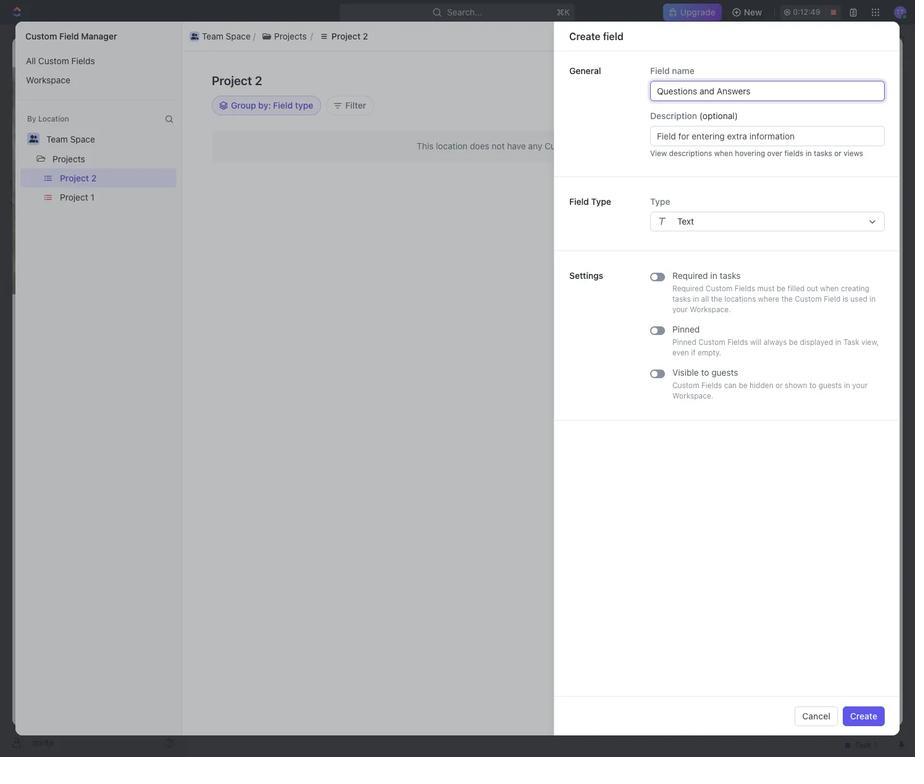 Task type: locate. For each thing, give the bounding box(es) containing it.
visible
[[672, 367, 699, 378]]

invite
[[32, 738, 54, 748]]

3 changed from the top
[[646, 206, 676, 215]]

1 horizontal spatial to do
[[782, 305, 804, 314]]

custom inside visible to guests custom fields can be hidden or shown to guests in your workspace.
[[672, 381, 699, 390]]

0 vertical spatial progress
[[738, 206, 769, 215]]

board
[[230, 114, 255, 124]]

your inside visible to guests custom fields can be hidden or shown to guests in your workspace.
[[852, 381, 868, 390]]

projects for the topmost projects button
[[274, 31, 307, 41]]

be left 'filled'
[[777, 284, 785, 293]]

projects inside projects link
[[282, 34, 315, 44]]

4 changed status from from the top
[[644, 275, 720, 285]]

locations
[[724, 295, 756, 304]]

complete down locations
[[728, 305, 765, 314]]

mins right fields
[[831, 157, 847, 166]]

1 from from the top
[[702, 137, 718, 146]]

action items
[[168, 541, 225, 552]]

task sidebar navigation tab list
[[871, 75, 898, 147]]

add existing field button
[[700, 71, 785, 91]]

to do down 'filled'
[[782, 305, 804, 314]]

or left the views
[[834, 149, 842, 158]]

Type text field
[[677, 212, 863, 231]]

1 horizontal spatial your
[[852, 381, 868, 390]]

create right cancel
[[850, 711, 877, 721]]

pinned pinned custom fields will always be displayed in task view, even if empty.
[[672, 324, 879, 358]]

0 vertical spatial activity
[[621, 80, 664, 94]]

your
[[672, 305, 688, 314], [852, 381, 868, 390]]

hide button
[[636, 142, 662, 157]]

field inside button
[[845, 75, 863, 86]]

0 vertical spatial list
[[187, 29, 875, 44]]

3 23 from the top
[[819, 305, 829, 314]]

project 2 button
[[313, 29, 374, 44], [54, 169, 177, 188]]

space left projects link
[[231, 34, 256, 44]]

views
[[844, 149, 863, 158]]

1 mins from the top
[[831, 117, 847, 127]]

1 horizontal spatial project 2 button
[[313, 29, 374, 44]]

clickbot
[[631, 157, 660, 166]]

type button
[[650, 196, 885, 232]]

2 horizontal spatial be
[[789, 338, 798, 347]]

1 horizontal spatial be
[[777, 284, 785, 293]]

1 changed from the top
[[646, 137, 676, 146]]

this location does not have any custom fields
[[417, 141, 601, 151]]

1 horizontal spatial do
[[795, 305, 804, 314]]

1 horizontal spatial activity
[[872, 97, 896, 104]]

5 changed status from from the top
[[644, 305, 720, 314]]

0 horizontal spatial or
[[776, 381, 783, 390]]

2 pinned from the top
[[672, 338, 696, 347]]

team space button up / project 2
[[187, 29, 253, 44]]

user group image down spaces
[[13, 242, 22, 249]]

24 mins up search tasks... text box
[[819, 117, 847, 127]]

add inside button
[[707, 75, 723, 86]]

1 vertical spatial pinned
[[672, 338, 696, 347]]

mins right "12"
[[831, 325, 847, 334]]

1 vertical spatial required
[[672, 284, 704, 293]]

0 horizontal spatial team space button
[[41, 129, 101, 149]]

or left shown
[[776, 381, 783, 390]]

complete up added tag power
[[641, 285, 674, 295]]

to do for 24 mins
[[746, 137, 769, 146]]

1 vertical spatial 23
[[819, 275, 829, 285]]

1 vertical spatial user group image
[[13, 242, 22, 249]]

or for when
[[834, 149, 842, 158]]

1 horizontal spatial project 2 link
[[325, 32, 380, 47]]

workspace. down the "all"
[[690, 305, 731, 314]]

field inside button
[[760, 75, 778, 86]]

1 horizontal spatial user group image
[[196, 36, 204, 43]]

None text field
[[650, 126, 885, 146]]

space right user group icon
[[226, 31, 251, 41]]

1 horizontal spatial add
[[826, 79, 842, 90]]

task inside pinned pinned custom fields will always be displayed in task view, even if empty.
[[843, 338, 859, 347]]

shown
[[785, 381, 807, 390]]

fields inside required in tasks required custom fields must be filled out when creating tasks in all the locations where the custom field is used in your workspace.
[[735, 284, 755, 293]]

23 mins right out
[[819, 275, 847, 285]]

do for 24
[[759, 137, 769, 146]]

tree
[[5, 215, 179, 382]]

0 vertical spatial your
[[672, 305, 688, 314]]

will
[[750, 338, 761, 347]]

be inside pinned pinned custom fields will always be displayed in task view, even if empty.
[[789, 338, 798, 347]]

0 horizontal spatial /
[[180, 46, 183, 57]]

1 horizontal spatial field
[[760, 75, 778, 86]]

user group image
[[191, 33, 198, 39]]

team space button
[[187, 29, 253, 44], [41, 129, 101, 149]]

team
[[202, 31, 223, 41], [207, 34, 229, 44], [82, 46, 103, 57], [46, 134, 68, 144]]

23 down search tasks... text box
[[819, 206, 829, 215]]

fields up workspace button
[[71, 56, 95, 66]]

2 vertical spatial 24
[[819, 157, 829, 166]]

activity
[[621, 80, 664, 94], [872, 97, 896, 104]]

fields left will
[[727, 338, 748, 347]]

custom up workspace
[[38, 56, 69, 66]]

add task
[[826, 79, 863, 90]]

board link
[[228, 111, 255, 128]]

0 horizontal spatial when
[[714, 149, 733, 158]]

0 horizontal spatial be
[[739, 381, 748, 390]]

be inside visible to guests custom fields can be hidden or shown to guests in your workspace.
[[739, 381, 748, 390]]

0 vertical spatial user group image
[[196, 36, 204, 43]]

create
[[569, 31, 601, 42], [797, 75, 824, 86], [621, 141, 645, 151], [850, 711, 877, 721]]

search
[[719, 114, 748, 124]]

complete down clickbot
[[641, 216, 674, 225]]

1 24 mins from the top
[[819, 117, 847, 127]]

mins up the views
[[831, 137, 847, 146]]

1 horizontal spatial or
[[834, 149, 842, 158]]

tasks up locations
[[720, 270, 741, 281]]

1 vertical spatial 24 mins
[[819, 137, 847, 146]]

0 vertical spatial be
[[777, 284, 785, 293]]

12
[[821, 325, 829, 334]]

1 horizontal spatial tasks
[[720, 270, 741, 281]]

2 vertical spatial 23
[[819, 305, 829, 314]]

2 24 mins from the top
[[819, 137, 847, 146]]

in progress down eloisefrancis23@gmail.
[[728, 206, 771, 215]]

team space link
[[192, 32, 259, 47], [82, 46, 130, 57]]

3 changed status from from the top
[[644, 206, 720, 215]]

your down 'view,'
[[852, 381, 868, 390]]

0 vertical spatial to do
[[746, 137, 769, 146]]

all
[[26, 56, 36, 66]]

hidden
[[750, 381, 773, 390]]

0 vertical spatial tasks
[[814, 149, 832, 158]]

fields up locations
[[735, 284, 755, 293]]

0 horizontal spatial projects button
[[47, 149, 91, 169]]

0 horizontal spatial type
[[591, 196, 611, 207]]

by
[[27, 114, 36, 123]]

projects
[[274, 31, 307, 41], [282, 34, 315, 44], [52, 154, 85, 164]]

3 status from the top
[[678, 206, 700, 215]]

create for field
[[569, 31, 601, 42]]

24 mins right fields
[[819, 157, 847, 166]]

1 vertical spatial be
[[789, 338, 798, 347]]

⌘k
[[557, 7, 570, 17]]

field name
[[650, 65, 694, 76]]

custom down visible
[[672, 381, 699, 390]]

23 mins down the views
[[819, 206, 847, 215]]

2 vertical spatial 23 mins
[[819, 305, 847, 314]]

workspace. inside visible to guests custom fields can be hidden or shown to guests in your workspace.
[[672, 391, 713, 401]]

1 vertical spatial workspace.
[[672, 391, 713, 401]]

user group image up / project 2
[[196, 36, 204, 43]]

to do up "view descriptions when hovering over fields in tasks or views"
[[746, 137, 769, 146]]

1 horizontal spatial projects button
[[256, 29, 313, 44]]

0 vertical spatial 23 mins
[[819, 206, 847, 215]]

tree inside sidebar navigation
[[5, 215, 179, 382]]

in progress up locations
[[728, 275, 771, 285]]

project 2 link right projects link
[[325, 32, 380, 47]]

0 vertical spatial guests
[[711, 367, 738, 378]]

if
[[691, 348, 696, 358]]

0 horizontal spatial guests
[[711, 367, 738, 378]]

to do
[[746, 137, 769, 146], [782, 305, 804, 314]]

create for new
[[797, 75, 824, 86]]

task left 'view,'
[[843, 338, 859, 347]]

24 mins up the views
[[819, 137, 847, 146]]

the right the "all"
[[711, 295, 722, 304]]

description
[[650, 111, 697, 121]]

be right always
[[789, 338, 798, 347]]

1 vertical spatial do
[[795, 305, 804, 314]]

progress down eloisefrancis23@gmail.
[[738, 206, 769, 215]]

custom field manager
[[25, 31, 117, 41]]

23 right out
[[819, 275, 829, 285]]

be for custom
[[789, 338, 798, 347]]

project 2 link down user group icon
[[188, 46, 223, 57]]

0 vertical spatial required
[[672, 270, 708, 281]]

list
[[187, 29, 875, 44], [15, 51, 182, 90], [15, 169, 182, 207]]

be right the can
[[739, 381, 748, 390]]

progress up locations
[[738, 275, 769, 285]]

1 vertical spatial 24
[[819, 137, 829, 146]]

create one
[[621, 141, 660, 151]]

add for add existing field
[[707, 75, 723, 86]]

do up "view descriptions when hovering over fields in tasks or views"
[[759, 137, 769, 146]]

1 vertical spatial task
[[843, 338, 859, 347]]

mins up search tasks... text box
[[831, 117, 847, 127]]

fields left create one button
[[578, 141, 601, 151]]

user group image inside sidebar navigation
[[13, 242, 22, 249]]

mins down is
[[831, 305, 847, 314]]

1 horizontal spatial when
[[820, 284, 839, 293]]

1 status from the top
[[678, 137, 700, 146]]

guests right shown
[[819, 381, 842, 390]]

/
[[262, 34, 264, 44], [320, 34, 323, 44], [180, 46, 183, 57]]

field
[[603, 31, 623, 42], [760, 75, 778, 86], [845, 75, 863, 86]]

1 vertical spatial list
[[15, 51, 182, 90]]

23 mins down is
[[819, 305, 847, 314]]

2 vertical spatial tasks
[[672, 295, 691, 304]]

0 horizontal spatial user group image
[[13, 242, 22, 249]]

project 1
[[60, 192, 94, 203]]

create new field button
[[789, 71, 871, 91]]

2 in progress from the top
[[728, 275, 771, 285]]

0 vertical spatial 24 mins
[[819, 117, 847, 127]]

your up tag
[[672, 305, 688, 314]]

to complete up power at the top right of page
[[638, 275, 778, 295]]

when right out
[[820, 284, 839, 293]]

create inside button
[[797, 75, 824, 86]]

0 horizontal spatial your
[[672, 305, 688, 314]]

docs
[[30, 106, 50, 117]]

2 vertical spatial 24 mins
[[819, 157, 847, 166]]

projects inside list
[[274, 31, 307, 41]]

2 to complete from the top
[[638, 275, 778, 295]]

hovering
[[735, 149, 765, 158]]

do down 'filled'
[[795, 305, 804, 314]]

workspace. down visible
[[672, 391, 713, 401]]

guests up the can
[[711, 367, 738, 378]]

2 vertical spatial be
[[739, 381, 748, 390]]

task right new
[[844, 79, 863, 90]]

1 horizontal spatial /
[[262, 34, 264, 44]]

mins down the views
[[831, 206, 847, 215]]

1 pinned from the top
[[672, 324, 700, 335]]

1 vertical spatial team space button
[[41, 129, 101, 149]]

visible to guests custom fields can be hidden or shown to guests in your workspace.
[[672, 367, 868, 401]]

0 vertical spatial 24
[[819, 117, 829, 127]]

24 mins
[[819, 117, 847, 127], [819, 137, 847, 146], [819, 157, 847, 166]]

custom up empty.
[[698, 338, 725, 347]]

2 23 from the top
[[819, 275, 829, 285]]

1 vertical spatial activity
[[872, 97, 896, 104]]

0 vertical spatial task
[[844, 79, 863, 90]]

1 vertical spatial 23 mins
[[819, 275, 847, 285]]

watcher:
[[686, 157, 716, 166]]

displayed
[[800, 338, 833, 347]]

eloisefrancis23@gmail. com
[[631, 157, 803, 176]]

create down ⌘k
[[569, 31, 601, 42]]

favorites button
[[5, 177, 47, 191]]

do for 23
[[795, 305, 804, 314]]

12 mins
[[821, 325, 847, 334]]

com
[[631, 157, 803, 176]]

cancel
[[802, 711, 830, 721]]

share
[[752, 46, 776, 57]]

0 horizontal spatial tasks
[[672, 295, 691, 304]]

list containing team space
[[187, 29, 875, 44]]

0 vertical spatial project 2 button
[[313, 29, 374, 44]]

mins up is
[[831, 275, 847, 285]]

space inside list
[[226, 31, 251, 41]]

5 from from the top
[[702, 305, 718, 314]]

4 mins from the top
[[831, 206, 847, 215]]

view descriptions when hovering over fields in tasks or views
[[650, 149, 863, 158]]

24
[[819, 117, 829, 127], [819, 137, 829, 146], [819, 157, 829, 166]]

the
[[711, 295, 722, 304], [781, 295, 793, 304]]

be
[[777, 284, 785, 293], [789, 338, 798, 347], [739, 381, 748, 390]]

tasks left the "all"
[[672, 295, 691, 304]]

does
[[470, 141, 489, 151]]

list containing all custom fields
[[15, 51, 182, 90]]

2 24 from the top
[[819, 137, 829, 146]]

0 horizontal spatial project 2 button
[[54, 169, 177, 188]]

create left new
[[797, 75, 824, 86]]

Search... text field
[[744, 101, 863, 111]]

progress
[[738, 206, 769, 215], [738, 275, 769, 285]]

1 vertical spatial progress
[[738, 275, 769, 285]]

2 vertical spatial list
[[15, 169, 182, 207]]

custom down out
[[795, 295, 822, 304]]

0 vertical spatial 23
[[819, 206, 829, 215]]

added for tag
[[646, 325, 668, 334]]

or inside visible to guests custom fields can be hidden or shown to guests in your workspace.
[[776, 381, 783, 390]]

user group image
[[196, 36, 204, 43], [13, 242, 22, 249]]

1 23 from the top
[[819, 206, 829, 215]]

0 vertical spatial added
[[662, 157, 684, 166]]

team right user group icon
[[202, 31, 223, 41]]

0 vertical spatial complete
[[641, 216, 674, 225]]

space down manager
[[105, 46, 130, 57]]

create up clickbot
[[621, 141, 645, 151]]

when left the hovering
[[714, 149, 733, 158]]

tasks right fields
[[814, 149, 832, 158]]

field for add existing field
[[760, 75, 778, 86]]

items
[[200, 541, 225, 552]]

7 mins from the top
[[831, 325, 847, 334]]

1 vertical spatial or
[[776, 381, 783, 390]]

0 vertical spatial or
[[834, 149, 842, 158]]

in inside pinned pinned custom fields will always be displayed in task view, even if empty.
[[835, 338, 841, 347]]

3 24 from the top
[[819, 157, 829, 166]]

0 horizontal spatial the
[[711, 295, 722, 304]]

created
[[676, 47, 704, 56]]

in
[[806, 149, 812, 158], [730, 206, 736, 215], [710, 270, 717, 281], [730, 275, 736, 285], [693, 295, 699, 304], [870, 295, 876, 304], [835, 338, 841, 347], [844, 381, 850, 390]]

space
[[226, 31, 251, 41], [231, 34, 256, 44], [105, 46, 130, 57], [70, 134, 95, 144]]

3 mins from the top
[[831, 157, 847, 166]]

2 horizontal spatial field
[[845, 75, 863, 86]]

1 vertical spatial tasks
[[720, 270, 741, 281]]

2 status from the top
[[678, 186, 700, 196]]

3 23 mins from the top
[[819, 305, 847, 314]]

project
[[331, 31, 361, 41], [341, 34, 370, 44], [188, 46, 216, 57], [212, 73, 252, 88], [214, 73, 270, 94], [60, 173, 89, 183], [60, 192, 88, 203]]

all custom fields
[[26, 56, 95, 66]]

add for add task
[[826, 79, 842, 90]]

0 vertical spatial in progress
[[728, 206, 771, 215]]

2 progress from the top
[[738, 275, 769, 285]]

project 2
[[331, 31, 368, 41], [341, 34, 377, 44], [212, 73, 262, 88], [214, 73, 288, 94], [60, 173, 97, 183]]

required
[[672, 270, 708, 281], [672, 284, 704, 293]]

24 mins for created this task
[[819, 117, 847, 127]]

the down 'filled'
[[781, 295, 793, 304]]

0 horizontal spatial add
[[707, 75, 723, 86]]

guests
[[711, 367, 738, 378], [819, 381, 842, 390]]

do
[[759, 137, 769, 146], [795, 305, 804, 314]]

to
[[730, 137, 739, 146], [748, 137, 757, 146], [771, 206, 778, 215], [771, 275, 778, 285], [765, 305, 775, 314], [784, 305, 792, 314], [701, 367, 709, 378], [809, 381, 816, 390]]

0 horizontal spatial do
[[759, 137, 769, 146]]

0 horizontal spatial activity
[[621, 80, 664, 94]]

fields left the can
[[701, 381, 722, 390]]

team space button down location
[[41, 129, 101, 149]]

Enter name... text field
[[650, 81, 885, 101]]

1 24 from the top
[[819, 117, 829, 127]]

0 vertical spatial pinned
[[672, 324, 700, 335]]

to complete down the com
[[638, 206, 778, 225]]

0 horizontal spatial project 2 link
[[188, 46, 223, 57]]

always
[[764, 338, 787, 347]]

task inside button
[[844, 79, 863, 90]]

0 vertical spatial do
[[759, 137, 769, 146]]

add inside button
[[826, 79, 842, 90]]

24 for changed status from
[[819, 137, 829, 146]]

1 vertical spatial in progress
[[728, 275, 771, 285]]

2 horizontal spatial /
[[320, 34, 323, 44]]

project 2 link
[[325, 32, 380, 47], [188, 46, 223, 57]]

2 type from the left
[[650, 196, 670, 207]]

projects for projects link
[[282, 34, 315, 44]]

1 horizontal spatial type
[[650, 196, 670, 207]]

0 horizontal spatial to do
[[746, 137, 769, 146]]

1 horizontal spatial team space button
[[187, 29, 253, 44]]

23
[[819, 206, 829, 215], [819, 275, 829, 285], [819, 305, 829, 314]]

1 vertical spatial when
[[820, 284, 839, 293]]

1 vertical spatial your
[[852, 381, 868, 390]]

1 horizontal spatial the
[[781, 295, 793, 304]]

23 up "12"
[[819, 305, 829, 314]]



Task type: describe. For each thing, give the bounding box(es) containing it.
list
[[277, 114, 292, 124]]

fields inside visible to guests custom fields can be hidden or shown to guests in your workspace.
[[701, 381, 722, 390]]

view
[[650, 149, 667, 158]]

team space, , element
[[64, 46, 77, 58]]

3 from from the top
[[702, 206, 718, 215]]

list link
[[275, 111, 292, 128]]

over
[[767, 149, 782, 158]]

2 the from the left
[[781, 295, 793, 304]]

0 horizontal spatial field
[[603, 31, 623, 42]]

hide
[[641, 144, 657, 154]]

manager
[[81, 31, 117, 41]]

all custom fields button
[[20, 51, 177, 70]]

1 horizontal spatial team space link
[[192, 32, 259, 47]]

by location
[[27, 114, 69, 123]]

calendar
[[315, 114, 352, 124]]

fields inside pinned pinned custom fields will always be displayed in task view, even if empty.
[[727, 338, 748, 347]]

new
[[826, 75, 843, 86]]

can
[[724, 381, 737, 390]]

project inside 'button'
[[60, 192, 88, 203]]

nov
[[717, 47, 730, 56]]

2 mins from the top
[[831, 137, 847, 146]]

on
[[706, 47, 715, 56]]

team space inside list
[[202, 31, 251, 41]]

be for guests
[[739, 381, 748, 390]]

add existing field
[[707, 75, 778, 86]]

2 from from the top
[[702, 186, 718, 196]]

workspace button
[[20, 70, 177, 90]]

field for create new field
[[845, 75, 863, 86]]

upgrade
[[680, 7, 716, 17]]

field type
[[569, 196, 611, 207]]

1 changed status from from the top
[[644, 137, 720, 146]]

24 for created this task
[[819, 117, 829, 127]]

1 the from the left
[[711, 295, 722, 304]]

your inside required in tasks required custom fields must be filled out when creating tasks in all the locations where the custom field is used in your workspace.
[[672, 305, 688, 314]]

where
[[758, 295, 779, 304]]

0 vertical spatial projects button
[[256, 29, 313, 44]]

is
[[843, 295, 848, 304]]

created
[[646, 117, 673, 127]]

search...
[[447, 7, 483, 17]]

(optional)
[[699, 111, 738, 121]]

create field
[[569, 31, 623, 42]]

in inside visible to guests custom fields can be hidden or shown to guests in your workspace.
[[844, 381, 850, 390]]

1 required from the top
[[672, 270, 708, 281]]

task sidebar content section
[[606, 67, 865, 727]]

required in tasks required custom fields must be filled out when creating tasks in all the locations where the custom field is used in your workspace.
[[672, 270, 876, 314]]

activity inside the task sidebar content section
[[621, 80, 664, 94]]

out
[[807, 284, 818, 293]]

0 horizontal spatial team space link
[[82, 46, 130, 57]]

2 23 mins from the top
[[819, 275, 847, 285]]

2 changed from the top
[[646, 186, 676, 196]]

type inside dropdown button
[[650, 196, 670, 207]]

home link
[[5, 60, 179, 80]]

5 status from the top
[[678, 305, 700, 314]]

or for guests
[[776, 381, 783, 390]]

favorites
[[10, 179, 42, 188]]

used
[[850, 295, 867, 304]]

created on nov 17
[[676, 47, 740, 56]]

dashboards link
[[5, 123, 179, 143]]

5 changed from the top
[[646, 305, 676, 314]]

created this task
[[644, 117, 704, 127]]

share button
[[745, 42, 784, 62]]

5 mins from the top
[[831, 275, 847, 285]]

activity inside task sidebar navigation tab list
[[872, 97, 896, 104]]

field inside required in tasks required custom fields must be filled out when creating tasks in all the locations where the custom field is used in your workspace.
[[824, 295, 841, 304]]

0 vertical spatial team space button
[[187, 29, 253, 44]]

1 in progress from the top
[[728, 206, 771, 215]]

4 from from the top
[[702, 275, 718, 285]]

custom inside 'button'
[[38, 56, 69, 66]]

description (optional)
[[650, 111, 738, 121]]

creating
[[841, 284, 869, 293]]

be inside required in tasks required custom fields must be filled out when creating tasks in all the locations where the custom field is used in your workspace.
[[777, 284, 785, 293]]

custom inside pinned pinned custom fields will always be displayed in task view, even if empty.
[[698, 338, 725, 347]]

descriptions
[[669, 149, 712, 158]]

added for watcher:
[[662, 157, 684, 166]]

power
[[684, 325, 705, 334]]

1 progress from the top
[[738, 206, 769, 215]]

1 vertical spatial complete
[[641, 285, 674, 295]]

1 vertical spatial project 2 button
[[54, 169, 177, 188]]

not
[[492, 141, 505, 151]]

2 changed status from from the top
[[644, 186, 720, 196]]

spaces
[[10, 200, 36, 209]]

create button
[[843, 707, 885, 726]]

3 24 mins from the top
[[819, 157, 847, 166]]

add task button
[[818, 75, 871, 94]]

1 to complete from the top
[[638, 206, 778, 225]]

1 horizontal spatial guests
[[819, 381, 842, 390]]

existing
[[726, 75, 757, 86]]

1 type from the left
[[591, 196, 611, 207]]

added tag power
[[644, 325, 705, 334]]

added watcher:
[[660, 157, 718, 166]]

to do for 23 mins
[[782, 305, 804, 314]]

1 23 mins from the top
[[819, 206, 847, 215]]

list containing project 2
[[15, 169, 182, 207]]

even
[[672, 348, 689, 358]]

4 changed from the top
[[646, 275, 676, 285]]

one
[[647, 141, 660, 151]]

projects link
[[267, 32, 318, 47]]

fields
[[784, 149, 804, 158]]

0:12:49 button
[[780, 5, 841, 20]]

space down docs link
[[70, 134, 95, 144]]

Edit task name text field
[[54, 356, 558, 380]]

calendar link
[[313, 111, 352, 128]]

cancel button
[[795, 707, 838, 726]]

home
[[30, 64, 53, 75]]

docs link
[[5, 102, 179, 122]]

custom up all
[[25, 31, 57, 41]]

assignees
[[515, 144, 551, 154]]

2 required from the top
[[672, 284, 704, 293]]

team down manager
[[82, 46, 103, 57]]

location
[[436, 141, 468, 151]]

task
[[690, 117, 704, 127]]

this
[[675, 117, 688, 127]]

workspace. inside required in tasks required custom fields must be filled out when creating tasks in all the locations where the custom field is used in your workspace.
[[690, 305, 731, 314]]

search button
[[703, 111, 752, 128]]

project 1 button
[[54, 188, 177, 207]]

custom up the "all"
[[706, 284, 733, 293]]

team down location
[[46, 134, 68, 144]]

Search tasks... text field
[[761, 140, 885, 159]]

2 horizontal spatial tasks
[[814, 149, 832, 158]]

eloisefrancis23@gmail.
[[718, 157, 803, 166]]

create for one
[[621, 141, 645, 151]]

custom right any
[[545, 141, 575, 151]]

send
[[824, 698, 845, 709]]

0 vertical spatial when
[[714, 149, 733, 158]]

send button
[[816, 694, 852, 714]]

have
[[507, 141, 526, 151]]

dashboards
[[30, 127, 78, 138]]

create one button
[[606, 139, 665, 154]]

when inside required in tasks required custom fields must be filled out when creating tasks in all the locations where the custom field is used in your workspace.
[[820, 284, 839, 293]]

24 mins for changed status from
[[819, 137, 847, 146]]

workspace
[[26, 75, 70, 85]]

tag
[[670, 325, 681, 334]]

2 vertical spatial complete
[[728, 305, 765, 314]]

filled
[[788, 284, 805, 293]]

create new field
[[797, 75, 863, 86]]

all
[[701, 295, 709, 304]]

upgrade link
[[663, 4, 722, 21]]

6 mins from the top
[[831, 305, 847, 314]]

this
[[417, 141, 434, 151]]

new button
[[727, 2, 769, 22]]

fields inside all custom fields 'button'
[[71, 56, 95, 66]]

1 vertical spatial projects button
[[47, 149, 91, 169]]

4 status from the top
[[678, 275, 700, 285]]

sidebar navigation
[[0, 25, 185, 758]]

empty.
[[698, 348, 721, 358]]

team up / project 2
[[207, 34, 229, 44]]

inbox link
[[5, 81, 179, 101]]



Task type: vqa. For each thing, say whether or not it's contained in the screenshot.


